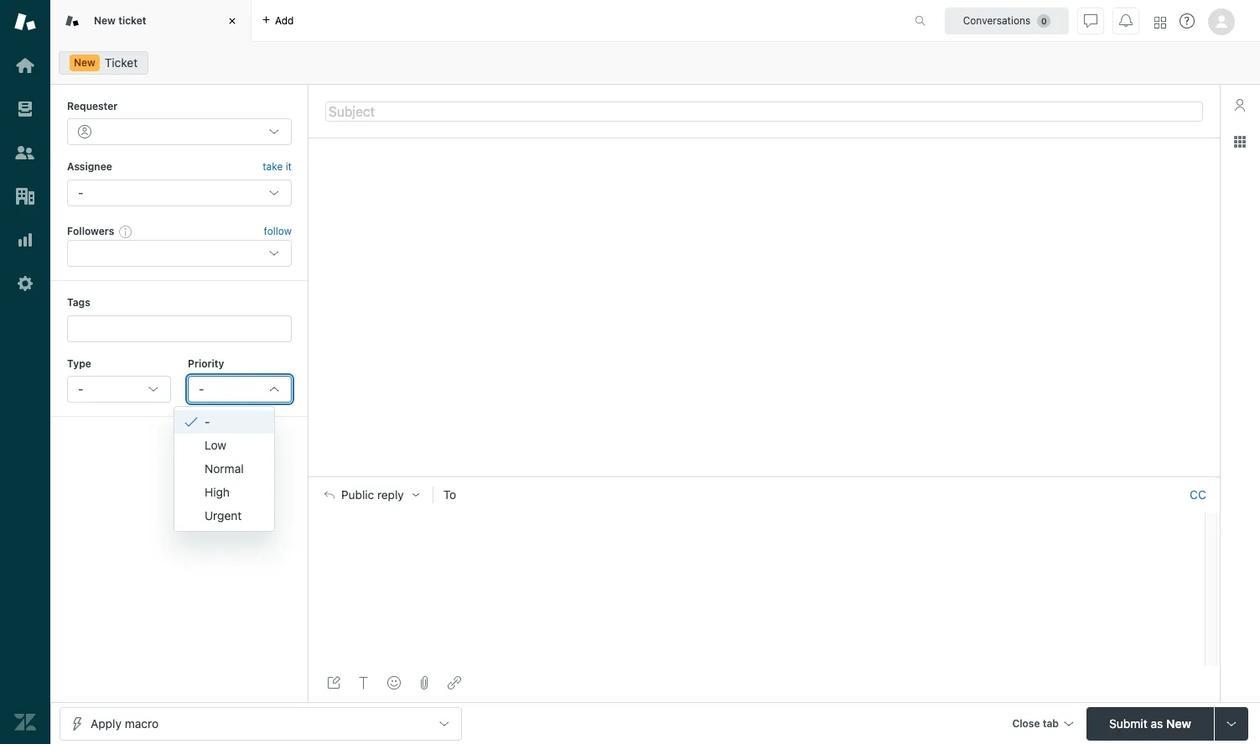 Task type: describe. For each thing, give the bounding box(es) containing it.
assignee element
[[67, 179, 292, 206]]

zendesk products image
[[1155, 16, 1167, 28]]

ticket
[[105, 55, 138, 70]]

add button
[[252, 0, 304, 41]]

insert emojis image
[[388, 676, 401, 690]]

take it
[[263, 161, 292, 173]]

new ticket
[[94, 14, 146, 27]]

get help image
[[1180, 13, 1195, 29]]

public reply button
[[310, 477, 433, 513]]

main element
[[0, 0, 50, 744]]

- button for priority
[[188, 376, 292, 403]]

customer context image
[[1234, 98, 1247, 112]]

normal
[[205, 461, 244, 475]]

requester
[[67, 100, 118, 112]]

ticket
[[118, 14, 146, 27]]

tags element
[[67, 315, 292, 342]]

zendesk support image
[[14, 11, 36, 33]]

followers element
[[67, 240, 292, 267]]

add
[[275, 14, 294, 26]]

high
[[205, 484, 230, 499]]

public reply
[[341, 488, 404, 502]]

priority list box
[[174, 406, 275, 531]]

tags
[[67, 296, 90, 309]]

high option
[[174, 480, 274, 504]]

macro
[[125, 716, 159, 730]]

secondary element
[[50, 46, 1261, 80]]

requester element
[[67, 119, 292, 145]]

cc button
[[1190, 488, 1207, 503]]

- for - "popup button" corresponding to priority
[[199, 382, 204, 396]]

apps image
[[1234, 135, 1247, 148]]

follow button
[[264, 224, 292, 239]]

cc
[[1190, 488, 1207, 502]]

submit
[[1110, 716, 1148, 730]]

admin image
[[14, 273, 36, 294]]

followers
[[67, 225, 114, 237]]

low option
[[174, 433, 274, 457]]

assignee
[[67, 161, 112, 173]]

close tab button
[[1005, 707, 1080, 743]]

urgent
[[205, 508, 242, 522]]

displays possible ticket submission types image
[[1226, 717, 1239, 730]]

- inside - option
[[205, 414, 210, 428]]

get started image
[[14, 55, 36, 76]]

submit as new
[[1110, 716, 1192, 730]]

- for - "popup button" related to type
[[78, 382, 83, 396]]

as
[[1151, 716, 1164, 730]]

new for new ticket
[[94, 14, 116, 27]]



Task type: locate. For each thing, give the bounding box(es) containing it.
to
[[444, 488, 457, 502]]

type
[[67, 357, 91, 370]]

views image
[[14, 98, 36, 120]]

add link (cmd k) image
[[448, 676, 461, 690]]

customers image
[[14, 142, 36, 164]]

organizations image
[[14, 185, 36, 207]]

tabs tab list
[[50, 0, 898, 42]]

- button up - option
[[188, 376, 292, 403]]

info on adding followers image
[[119, 225, 133, 238]]

format text image
[[357, 676, 371, 690]]

new inside secondary element
[[74, 56, 96, 69]]

add attachment image
[[418, 676, 431, 690]]

conversations
[[964, 14, 1031, 26]]

take it button
[[263, 159, 292, 176]]

low
[[205, 438, 226, 452]]

take
[[263, 161, 283, 173]]

- button down the type
[[67, 376, 171, 403]]

- for assignee element
[[78, 185, 83, 199]]

close
[[1013, 717, 1041, 729]]

conversations button
[[945, 7, 1070, 34]]

2 vertical spatial new
[[1167, 716, 1192, 730]]

- button for type
[[67, 376, 171, 403]]

notifications image
[[1120, 14, 1133, 27]]

0 vertical spatial new
[[94, 14, 116, 27]]

1 - button from the left
[[67, 376, 171, 403]]

- inside assignee element
[[78, 185, 83, 199]]

1 horizontal spatial - button
[[188, 376, 292, 403]]

public
[[341, 488, 374, 502]]

new ticket tab
[[50, 0, 252, 42]]

2 - button from the left
[[188, 376, 292, 403]]

0 horizontal spatial - button
[[67, 376, 171, 403]]

new
[[94, 14, 116, 27], [74, 56, 96, 69], [1167, 716, 1192, 730]]

close image
[[224, 13, 241, 29]]

close tab
[[1013, 717, 1059, 729]]

priority
[[188, 357, 224, 370]]

- button
[[67, 376, 171, 403], [188, 376, 292, 403]]

it
[[286, 161, 292, 173]]

minimize composer image
[[758, 470, 771, 483]]

reply
[[377, 488, 404, 502]]

button displays agent's chat status as invisible. image
[[1085, 14, 1098, 27]]

apply
[[91, 716, 122, 730]]

-
[[78, 185, 83, 199], [78, 382, 83, 396], [199, 382, 204, 396], [205, 414, 210, 428]]

tab
[[1043, 717, 1059, 729]]

1 vertical spatial new
[[74, 56, 96, 69]]

zendesk image
[[14, 711, 36, 733]]

urgent option
[[174, 504, 274, 527]]

- down assignee
[[78, 185, 83, 199]]

- down the type
[[78, 382, 83, 396]]

Subject field
[[325, 101, 1204, 121]]

follow
[[264, 225, 292, 237]]

draft mode image
[[327, 676, 341, 690]]

normal option
[[174, 457, 274, 480]]

new for new
[[74, 56, 96, 69]]

apply macro
[[91, 716, 159, 730]]

reporting image
[[14, 229, 36, 251]]

- option
[[174, 410, 274, 433]]

- up "low"
[[205, 414, 210, 428]]

new inside tab
[[94, 14, 116, 27]]

- down "priority"
[[199, 382, 204, 396]]



Task type: vqa. For each thing, say whether or not it's contained in the screenshot.
Tags ELEMENT
yes



